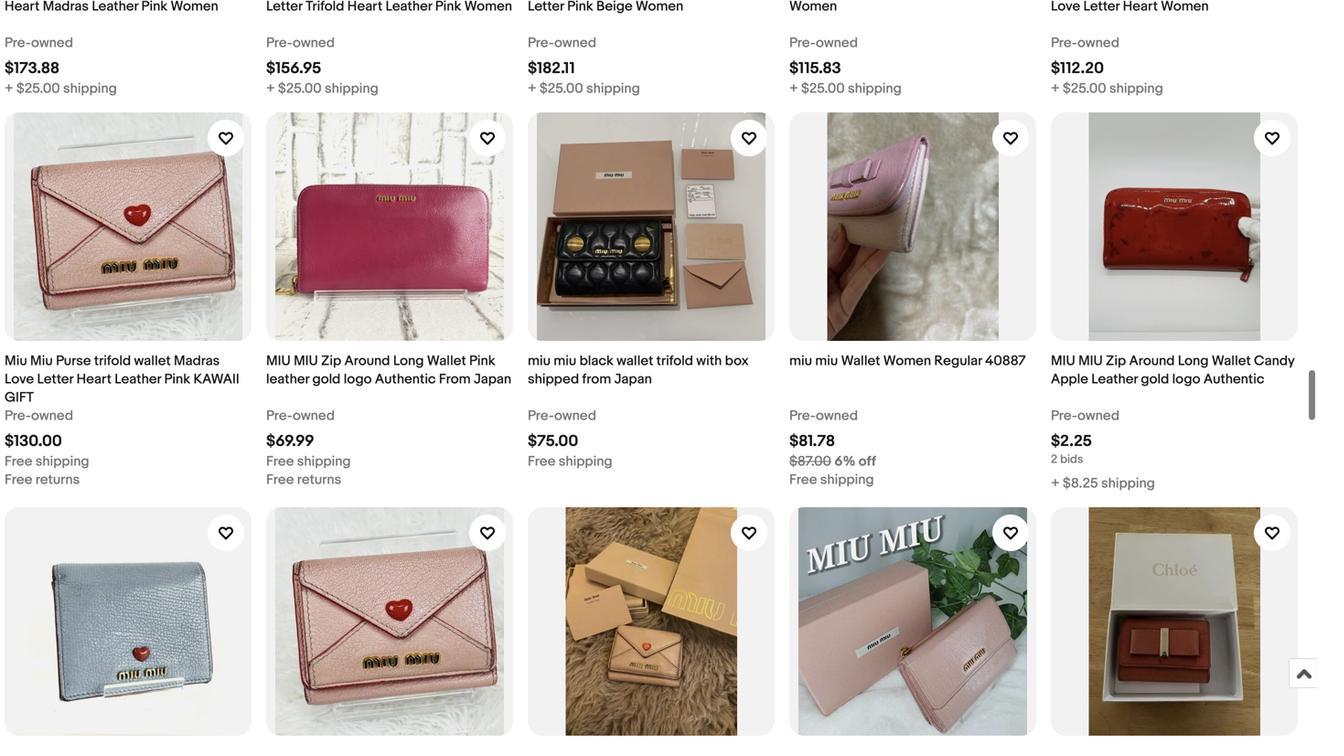 Task type: locate. For each thing, give the bounding box(es) containing it.
pre-owned text field up $130.00 text field
[[5, 407, 73, 425]]

0 horizontal spatial leather
[[115, 371, 161, 388]]

pre- up $173.88
[[5, 35, 31, 51]]

2 authentic from the left
[[1204, 371, 1265, 388]]

$173.88
[[5, 59, 60, 78]]

shipping inside pre-owned $81.78 $87.00 6% off free shipping
[[820, 472, 874, 488]]

japan
[[474, 371, 512, 388], [614, 371, 652, 388]]

1 horizontal spatial free shipping text field
[[528, 453, 613, 471]]

free down $75.00
[[528, 454, 556, 470]]

miu
[[5, 353, 27, 370], [30, 353, 53, 370]]

$130.00 text field
[[5, 432, 62, 451]]

wallet up from
[[427, 353, 466, 370]]

around inside miu miu zip around long wallet pink leather gold logo authentic from japan
[[344, 353, 390, 370]]

$25.00 for $112.20
[[1063, 80, 1107, 97]]

free shipping text field down $75.00
[[528, 453, 613, 471]]

3 wallet from the left
[[1212, 353, 1251, 370]]

wallet left women
[[841, 353, 880, 370]]

owned for $173.88
[[31, 35, 73, 51]]

$25.00 down $182.11
[[540, 80, 583, 97]]

free returns text field for $69.99
[[266, 471, 341, 489]]

1 horizontal spatial free returns text field
[[266, 471, 341, 489]]

$25.00 for $173.88
[[16, 80, 60, 97]]

1 horizontal spatial trifold
[[657, 353, 693, 370]]

off
[[859, 454, 876, 470]]

pre- inside pre-owned $69.99 free shipping free returns
[[266, 408, 293, 424]]

1 wallet from the left
[[134, 353, 171, 370]]

pre- inside pre-owned $182.11 + $25.00 shipping
[[528, 35, 554, 51]]

2 zip from the left
[[1106, 353, 1126, 370]]

$81.78 text field
[[790, 432, 835, 451]]

pre-owned text field up $81.78 text box
[[790, 407, 858, 425]]

+ $25.00 shipping text field down $173.88 'text box'
[[5, 79, 117, 98]]

owned inside pre-owned $69.99 free shipping free returns
[[293, 408, 335, 424]]

free shipping text field down $130.00 text field
[[5, 453, 89, 471]]

+ down $173.88
[[5, 80, 13, 97]]

free shipping text field down 6%
[[790, 471, 874, 489]]

from
[[582, 371, 611, 388]]

2 $25.00 from the left
[[278, 80, 322, 97]]

1 miu from the left
[[528, 353, 551, 370]]

around
[[344, 353, 390, 370], [1129, 353, 1175, 370]]

0 horizontal spatial trifold
[[94, 353, 131, 370]]

1 leather from the left
[[115, 371, 161, 388]]

1 horizontal spatial wallet
[[617, 353, 654, 370]]

2 miu from the left
[[30, 353, 53, 370]]

40887
[[985, 353, 1026, 370]]

shipping inside pre-owned $182.11 + $25.00 shipping
[[586, 80, 640, 97]]

2 wallet from the left
[[841, 353, 880, 370]]

free down $130.00
[[5, 472, 32, 488]]

pre- up $81.78 text box
[[790, 408, 816, 424]]

+ inside pre-owned $156.95 + $25.00 shipping
[[266, 80, 275, 97]]

owned up $112.20 text box
[[1078, 35, 1120, 51]]

0 horizontal spatial + $25.00 shipping text field
[[266, 79, 379, 98]]

pre-owned text field up $112.20 at the right top
[[1051, 34, 1120, 52]]

free down $87.00
[[790, 472, 817, 488]]

leather inside miu miu zip around long wallet candy apple leather gold logo authentic
[[1092, 371, 1138, 388]]

1 vertical spatial pink
[[164, 371, 190, 388]]

pre-owned text field for $2.25
[[1051, 407, 1120, 425]]

1 vertical spatial pre-owned text field
[[1051, 407, 1120, 425]]

gold inside miu miu zip around long wallet candy apple leather gold logo authentic
[[1141, 371, 1169, 388]]

pre- up $115.83
[[790, 35, 816, 51]]

4 miu from the left
[[1079, 353, 1103, 370]]

wallet right black
[[617, 353, 654, 370]]

2 pre-owned text field from the top
[[1051, 407, 1120, 425]]

owned up $182.11 text field
[[554, 35, 596, 51]]

0 horizontal spatial wallet
[[134, 353, 171, 370]]

$25.00 down $112.20 at the right top
[[1063, 80, 1107, 97]]

wallet left candy
[[1212, 353, 1251, 370]]

owned for $2.25
[[1078, 408, 1120, 424]]

pre- up $2.25
[[1051, 408, 1078, 424]]

$25.00 down $173.88
[[16, 80, 60, 97]]

4 miu from the left
[[815, 353, 838, 370]]

pre- up $69.99 text box
[[266, 408, 293, 424]]

1 wallet from the left
[[427, 353, 466, 370]]

1 authentic from the left
[[375, 371, 436, 388]]

+ inside the pre-owned $115.83 + $25.00 shipping
[[790, 80, 798, 97]]

+ $25.00 shipping text field
[[5, 79, 117, 98], [528, 79, 640, 98]]

0 vertical spatial pink
[[469, 353, 496, 370]]

around for $69.99
[[344, 353, 390, 370]]

free down $130.00 text field
[[5, 454, 32, 470]]

0 horizontal spatial free returns text field
[[5, 471, 80, 489]]

pink up from
[[469, 353, 496, 370]]

owned up $130.00 text field
[[31, 408, 73, 424]]

owned inside pre-owned $81.78 $87.00 6% off free shipping
[[816, 408, 858, 424]]

Free shipping text field
[[5, 453, 89, 471], [528, 453, 613, 471]]

pre- for $115.83
[[790, 35, 816, 51]]

2 + $25.00 shipping text field from the left
[[790, 79, 902, 98]]

logo inside miu miu zip around long wallet pink leather gold logo authentic from japan
[[344, 371, 372, 388]]

2 horizontal spatial + $25.00 shipping text field
[[1051, 79, 1164, 98]]

pre- up $156.95
[[266, 35, 293, 51]]

1 horizontal spatial japan
[[614, 371, 652, 388]]

$112.20 text field
[[1051, 59, 1104, 78]]

1 japan from the left
[[474, 371, 512, 388]]

pre-owned $2.25 2 bids + $8.25 shipping
[[1051, 408, 1155, 492]]

+
[[5, 80, 13, 97], [266, 80, 275, 97], [528, 80, 537, 97], [790, 80, 798, 97], [1051, 80, 1060, 97], [1051, 476, 1060, 492]]

owned for $115.83
[[816, 35, 858, 51]]

1 around from the left
[[344, 353, 390, 370]]

free returns text field down $130.00
[[5, 471, 80, 489]]

wallet inside miu miu zip around long wallet pink leather gold logo authentic from japan
[[427, 353, 466, 370]]

2 leather from the left
[[1092, 371, 1138, 388]]

pre-owned $69.99 free shipping free returns
[[266, 408, 351, 488]]

pre-owned $173.88 + $25.00 shipping
[[5, 35, 117, 97]]

pre-owned text field for $75.00
[[528, 407, 596, 425]]

trifold
[[94, 353, 131, 370], [657, 353, 693, 370]]

+ down $182.11
[[528, 80, 537, 97]]

gold right leather
[[312, 371, 341, 388]]

owned up $2.25 text box
[[1078, 408, 1120, 424]]

leather right heart
[[115, 371, 161, 388]]

+ $25.00 shipping text field down $156.95
[[266, 79, 379, 98]]

1 logo from the left
[[344, 371, 372, 388]]

pre- inside pre-owned $75.00 free shipping
[[528, 408, 554, 424]]

0 horizontal spatial returns
[[35, 472, 80, 488]]

1 free shipping text field from the left
[[5, 453, 89, 471]]

pre-owned text field up $156.95
[[266, 34, 335, 52]]

+ down $115.83
[[790, 80, 798, 97]]

pre- up $112.20 at the right top
[[1051, 35, 1078, 51]]

0 horizontal spatial free shipping text field
[[5, 453, 89, 471]]

miu miu wallet women regular 40887
[[790, 353, 1026, 370]]

0 horizontal spatial free shipping text field
[[266, 453, 351, 471]]

+ for $112.20
[[1051, 80, 1060, 97]]

$25.00 inside pre-owned $156.95 + $25.00 shipping
[[278, 80, 322, 97]]

2 japan from the left
[[614, 371, 652, 388]]

owned
[[31, 35, 73, 51], [293, 35, 335, 51], [554, 35, 596, 51], [816, 35, 858, 51], [1078, 35, 1120, 51], [31, 408, 73, 424], [293, 408, 335, 424], [554, 408, 596, 424], [816, 408, 858, 424], [1078, 408, 1120, 424]]

zip
[[321, 353, 341, 370], [1106, 353, 1126, 370]]

pre- down gift
[[5, 408, 31, 424]]

1 + $25.00 shipping text field from the left
[[5, 79, 117, 98]]

zip inside miu miu zip around long wallet pink leather gold logo authentic from japan
[[321, 353, 341, 370]]

pre- for $182.11
[[528, 35, 554, 51]]

pre-owned text field for $173.88
[[5, 34, 73, 52]]

returns down $69.99
[[297, 472, 341, 488]]

black
[[580, 353, 614, 370]]

6%
[[835, 454, 856, 470]]

0 horizontal spatial logo
[[344, 371, 372, 388]]

1 returns from the left
[[35, 472, 80, 488]]

wallet left the madras
[[134, 353, 171, 370]]

$173.88 text field
[[5, 59, 60, 78]]

pre- inside pre-owned $156.95 + $25.00 shipping
[[266, 35, 293, 51]]

owned inside pre-owned $182.11 + $25.00 shipping
[[554, 35, 596, 51]]

+ $25.00 shipping text field for $173.88
[[5, 79, 117, 98]]

2 around from the left
[[1129, 353, 1175, 370]]

shipping inside pre-owned $173.88 + $25.00 shipping
[[63, 80, 117, 97]]

+ inside 'pre-owned $112.20 + $25.00 shipping'
[[1051, 80, 1060, 97]]

$156.95 text field
[[266, 59, 321, 78]]

2 gold from the left
[[1141, 371, 1169, 388]]

wallet for $2.25
[[1212, 353, 1251, 370]]

+ inside pre-owned $2.25 2 bids + $8.25 shipping
[[1051, 476, 1060, 492]]

authentic left from
[[375, 371, 436, 388]]

pre-owned $112.20 + $25.00 shipping
[[1051, 35, 1164, 97]]

owned inside pre-owned $173.88 + $25.00 shipping
[[31, 35, 73, 51]]

owned up $173.88 'text box'
[[31, 35, 73, 51]]

0 horizontal spatial long
[[393, 353, 424, 370]]

madras
[[174, 353, 220, 370]]

Free shipping text field
[[266, 453, 351, 471], [790, 471, 874, 489]]

pre-owned text field up $75.00
[[528, 407, 596, 425]]

1 horizontal spatial leather
[[1092, 371, 1138, 388]]

1 gold from the left
[[312, 371, 341, 388]]

pre-owned text field up $115.83
[[790, 34, 858, 52]]

owned up $75.00 text box
[[554, 408, 596, 424]]

owned for $156.95
[[293, 35, 335, 51]]

0 horizontal spatial japan
[[474, 371, 512, 388]]

miu
[[528, 353, 551, 370], [554, 353, 577, 370], [790, 353, 812, 370], [815, 353, 838, 370]]

+ $25.00 shipping text field
[[266, 79, 379, 98], [790, 79, 902, 98], [1051, 79, 1164, 98]]

pre-owned text field for $156.95
[[266, 34, 335, 52]]

1 horizontal spatial long
[[1178, 353, 1209, 370]]

$25.00 down $156.95
[[278, 80, 322, 97]]

2 wallet from the left
[[617, 353, 654, 370]]

pre-owned text field up $2.25 text box
[[1051, 407, 1120, 425]]

free returns text field down $69.99
[[266, 471, 341, 489]]

leather right apple
[[1092, 371, 1138, 388]]

1 horizontal spatial gold
[[1141, 371, 1169, 388]]

1 horizontal spatial around
[[1129, 353, 1175, 370]]

pre- inside pre-owned $2.25 2 bids + $8.25 shipping
[[1051, 408, 1078, 424]]

+ down $112.20 at the right top
[[1051, 80, 1060, 97]]

zip up pre-owned $2.25 2 bids + $8.25 shipping on the bottom right
[[1106, 353, 1126, 370]]

gift
[[5, 390, 34, 406]]

pre-owned text field up $69.99 text box
[[266, 407, 335, 425]]

wallet
[[134, 353, 171, 370], [617, 353, 654, 370]]

free
[[5, 454, 32, 470], [266, 454, 294, 470], [528, 454, 556, 470], [5, 472, 32, 488], [266, 472, 294, 488], [790, 472, 817, 488]]

0 horizontal spatial pink
[[164, 371, 190, 388]]

pre- for $2.25
[[1051, 408, 1078, 424]]

free returns text field for $130.00
[[5, 471, 80, 489]]

2 free returns text field from the left
[[266, 471, 341, 489]]

2 long from the left
[[1178, 353, 1209, 370]]

pre-
[[5, 35, 31, 51], [266, 35, 293, 51], [528, 35, 554, 51], [790, 35, 816, 51], [1051, 35, 1078, 51], [5, 408, 31, 424], [266, 408, 293, 424], [528, 408, 554, 424], [790, 408, 816, 424], [1051, 408, 1078, 424]]

1 miu from the left
[[5, 353, 27, 370]]

1 long from the left
[[393, 353, 424, 370]]

miu up the love at left
[[5, 353, 27, 370]]

trifold inside miu miu purse trifold wallet madras love letter heart leather pink kawaii gift pre-owned $130.00 free shipping free returns
[[94, 353, 131, 370]]

1 horizontal spatial pink
[[469, 353, 496, 370]]

owned inside pre-owned $2.25 2 bids + $8.25 shipping
[[1078, 408, 1120, 424]]

1 free returns text field from the left
[[5, 471, 80, 489]]

trifold up heart
[[94, 353, 131, 370]]

japan inside miu miu zip around long wallet pink leather gold logo authentic from japan
[[474, 371, 512, 388]]

pink
[[469, 353, 496, 370], [164, 371, 190, 388]]

owned up $81.78 text box
[[816, 408, 858, 424]]

$25.00 down $115.83
[[801, 80, 845, 97]]

trifold left the "with"
[[657, 353, 693, 370]]

+ down 2
[[1051, 476, 1060, 492]]

pre- for $75.00
[[528, 408, 554, 424]]

$75.00 text field
[[528, 432, 578, 451]]

wallet inside miu miu zip around long wallet candy apple leather gold logo authentic
[[1212, 353, 1251, 370]]

1 horizontal spatial + $25.00 shipping text field
[[790, 79, 902, 98]]

free down $69.99
[[266, 472, 294, 488]]

authentic inside miu miu zip around long wallet candy apple leather gold logo authentic
[[1204, 371, 1265, 388]]

$25.00
[[16, 80, 60, 97], [278, 80, 322, 97], [540, 80, 583, 97], [801, 80, 845, 97], [1063, 80, 1107, 97]]

purse
[[56, 353, 91, 370]]

gold right apple
[[1141, 371, 1169, 388]]

3 + $25.00 shipping text field from the left
[[1051, 79, 1164, 98]]

shipping inside 'pre-owned $112.20 + $25.00 shipping'
[[1110, 80, 1164, 97]]

pre-owned text field up $173.88
[[5, 34, 73, 52]]

gold
[[312, 371, 341, 388], [1141, 371, 1169, 388]]

Free returns text field
[[5, 471, 80, 489], [266, 471, 341, 489]]

owned up $69.99
[[293, 408, 335, 424]]

2 horizontal spatial wallet
[[1212, 353, 1251, 370]]

pre-owned text field up $182.11
[[528, 34, 596, 52]]

$69.99
[[266, 432, 314, 451]]

women
[[884, 353, 931, 370]]

around inside miu miu zip around long wallet candy apple leather gold logo authentic
[[1129, 353, 1175, 370]]

pre- up $182.11
[[528, 35, 554, 51]]

+ $25.00 shipping text field down $115.83
[[790, 79, 902, 98]]

authentic
[[375, 371, 436, 388], [1204, 371, 1265, 388]]

zip inside miu miu zip around long wallet candy apple leather gold logo authentic
[[1106, 353, 1126, 370]]

0 horizontal spatial authentic
[[375, 371, 436, 388]]

pre-owned $182.11 + $25.00 shipping
[[528, 35, 640, 97]]

$25.00 inside pre-owned $182.11 + $25.00 shipping
[[540, 80, 583, 97]]

$2.25
[[1051, 432, 1092, 451]]

0 horizontal spatial around
[[344, 353, 390, 370]]

long inside miu miu zip around long wallet candy apple leather gold logo authentic
[[1178, 353, 1209, 370]]

+ for $156.95
[[266, 80, 275, 97]]

free inside pre-owned $75.00 free shipping
[[528, 454, 556, 470]]

0 horizontal spatial + $25.00 shipping text field
[[5, 79, 117, 98]]

shipping
[[63, 80, 117, 97], [325, 80, 379, 97], [586, 80, 640, 97], [848, 80, 902, 97], [1110, 80, 1164, 97], [35, 454, 89, 470], [297, 454, 351, 470], [559, 454, 613, 470], [820, 472, 874, 488], [1102, 476, 1155, 492]]

owned inside pre-owned $75.00 free shipping
[[554, 408, 596, 424]]

+ $25.00 shipping text field down $112.20 text box
[[1051, 79, 1164, 98]]

logo
[[344, 371, 372, 388], [1173, 371, 1201, 388]]

2 free shipping text field from the left
[[528, 453, 613, 471]]

0 horizontal spatial wallet
[[427, 353, 466, 370]]

1 + $25.00 shipping text field from the left
[[266, 79, 379, 98]]

2 returns from the left
[[297, 472, 341, 488]]

leather
[[266, 371, 309, 388]]

shipping inside pre-owned $2.25 2 bids + $8.25 shipping
[[1102, 476, 1155, 492]]

5 $25.00 from the left
[[1063, 80, 1107, 97]]

+ inside pre-owned $182.11 + $25.00 shipping
[[528, 80, 537, 97]]

1 horizontal spatial miu
[[30, 353, 53, 370]]

japan inside 'miu miu black wallet trifold with box shipped from japan'
[[614, 371, 652, 388]]

Pre-owned text field
[[1051, 34, 1120, 52], [1051, 407, 1120, 425]]

0 horizontal spatial miu
[[5, 353, 27, 370]]

+ $25.00 shipping text field down $182.11 text field
[[528, 79, 640, 98]]

1 pre-owned text field from the top
[[1051, 34, 1120, 52]]

$25.00 inside pre-owned $173.88 + $25.00 shipping
[[16, 80, 60, 97]]

pre-owned text field for $130.00
[[5, 407, 73, 425]]

miu up letter
[[30, 353, 53, 370]]

free shipping text field down $69.99
[[266, 453, 351, 471]]

miu miu black wallet trifold with box shipped from japan
[[528, 353, 762, 388]]

from
[[439, 371, 471, 388]]

authentic down candy
[[1204, 371, 1265, 388]]

Pre-owned text field
[[5, 34, 73, 52], [266, 34, 335, 52], [528, 34, 596, 52], [790, 34, 858, 52], [5, 407, 73, 425], [266, 407, 335, 425], [528, 407, 596, 425], [790, 407, 858, 425]]

owned for $112.20
[[1078, 35, 1120, 51]]

owned inside 'pre-owned $112.20 + $25.00 shipping'
[[1078, 35, 1120, 51]]

$25.00 inside 'pre-owned $112.20 + $25.00 shipping'
[[1063, 80, 1107, 97]]

+ inside pre-owned $173.88 + $25.00 shipping
[[5, 80, 13, 97]]

1 horizontal spatial + $25.00 shipping text field
[[528, 79, 640, 98]]

logo inside miu miu zip around long wallet candy apple leather gold logo authentic
[[1173, 371, 1201, 388]]

$69.99 text field
[[266, 432, 314, 451]]

2 + $25.00 shipping text field from the left
[[528, 79, 640, 98]]

owned for $81.78
[[816, 408, 858, 424]]

love
[[5, 371, 34, 388]]

free inside pre-owned $81.78 $87.00 6% off free shipping
[[790, 472, 817, 488]]

returns inside pre-owned $69.99 free shipping free returns
[[297, 472, 341, 488]]

with
[[696, 353, 722, 370]]

pre- inside pre-owned $81.78 $87.00 6% off free shipping
[[790, 408, 816, 424]]

4 $25.00 from the left
[[801, 80, 845, 97]]

returns down $130.00
[[35, 472, 80, 488]]

miu
[[266, 353, 291, 370], [294, 353, 318, 370], [1051, 353, 1076, 370], [1079, 353, 1103, 370]]

3 miu from the left
[[1051, 353, 1076, 370]]

long inside miu miu zip around long wallet pink leather gold logo authentic from japan
[[393, 353, 424, 370]]

pre-owned text field for $81.78
[[790, 407, 858, 425]]

owned up $115.83
[[816, 35, 858, 51]]

1 horizontal spatial logo
[[1173, 371, 1201, 388]]

0 horizontal spatial gold
[[312, 371, 341, 388]]

$8.25
[[1063, 476, 1098, 492]]

+ $25.00 shipping text field for $182.11
[[528, 79, 640, 98]]

owned inside the pre-owned $115.83 + $25.00 shipping
[[816, 35, 858, 51]]

1 trifold from the left
[[94, 353, 131, 370]]

pre-owned $75.00 free shipping
[[528, 408, 613, 470]]

0 horizontal spatial zip
[[321, 353, 341, 370]]

pre-owned text field for $112.20
[[1051, 34, 1120, 52]]

1 horizontal spatial wallet
[[841, 353, 880, 370]]

1 zip from the left
[[321, 353, 341, 370]]

1 horizontal spatial authentic
[[1204, 371, 1265, 388]]

0 vertical spatial pre-owned text field
[[1051, 34, 1120, 52]]

leather
[[115, 371, 161, 388], [1092, 371, 1138, 388]]

$81.78
[[790, 432, 835, 451]]

3 $25.00 from the left
[[540, 80, 583, 97]]

zip up pre-owned $69.99 free shipping free returns
[[321, 353, 341, 370]]

pink inside miu miu zip around long wallet pink leather gold logo authentic from japan
[[469, 353, 496, 370]]

pink inside miu miu purse trifold wallet madras love letter heart leather pink kawaii gift pre-owned $130.00 free shipping free returns
[[164, 371, 190, 388]]

returns
[[35, 472, 80, 488], [297, 472, 341, 488]]

pre- inside the pre-owned $115.83 + $25.00 shipping
[[790, 35, 816, 51]]

shipped
[[528, 371, 579, 388]]

1 $25.00 from the left
[[16, 80, 60, 97]]

+ down $156.95
[[266, 80, 275, 97]]

pre- inside 'pre-owned $112.20 + $25.00 shipping'
[[1051, 35, 1078, 51]]

shipping inside miu miu purse trifold wallet madras love letter heart leather pink kawaii gift pre-owned $130.00 free shipping free returns
[[35, 454, 89, 470]]

zip for $69.99
[[321, 353, 341, 370]]

pre- for $173.88
[[5, 35, 31, 51]]

1 horizontal spatial zip
[[1106, 353, 1126, 370]]

2 trifold from the left
[[657, 353, 693, 370]]

wallet
[[427, 353, 466, 370], [841, 353, 880, 370], [1212, 353, 1251, 370]]

pre- inside pre-owned $173.88 + $25.00 shipping
[[5, 35, 31, 51]]

$25.00 inside the pre-owned $115.83 + $25.00 shipping
[[801, 80, 845, 97]]

pre- up $75.00 text box
[[528, 408, 554, 424]]

2 logo from the left
[[1173, 371, 1201, 388]]

$130.00
[[5, 432, 62, 451]]

owned inside pre-owned $156.95 + $25.00 shipping
[[293, 35, 335, 51]]

leather inside miu miu purse trifold wallet madras love letter heart leather pink kawaii gift pre-owned $130.00 free shipping free returns
[[115, 371, 161, 388]]

owned up $156.95
[[293, 35, 335, 51]]

long
[[393, 353, 424, 370], [1178, 353, 1209, 370]]

pink down the madras
[[164, 371, 190, 388]]

1 horizontal spatial returns
[[297, 472, 341, 488]]



Task type: vqa. For each thing, say whether or not it's contained in the screenshot.
THE PRE- within the Pre-owned $115.83 + $25.00 shipping
yes



Task type: describe. For each thing, give the bounding box(es) containing it.
$182.11 text field
[[528, 59, 575, 78]]

pre-owned $81.78 $87.00 6% off free shipping
[[790, 408, 876, 488]]

owned for $69.99
[[293, 408, 335, 424]]

wallet inside 'miu miu black wallet trifold with box shipped from japan'
[[617, 353, 654, 370]]

pre- inside miu miu purse trifold wallet madras love letter heart leather pink kawaii gift pre-owned $130.00 free shipping free returns
[[5, 408, 31, 424]]

trifold inside 'miu miu black wallet trifold with box shipped from japan'
[[657, 353, 693, 370]]

$115.83 text field
[[790, 59, 841, 78]]

2 miu from the left
[[554, 353, 577, 370]]

around for $2.25
[[1129, 353, 1175, 370]]

previous price $87.00 6% off text field
[[790, 453, 876, 471]]

authentic inside miu miu zip around long wallet pink leather gold logo authentic from japan
[[375, 371, 436, 388]]

shipping inside pre-owned $69.99 free shipping free returns
[[297, 454, 351, 470]]

$87.00
[[790, 454, 832, 470]]

+ $25.00 shipping text field for $156.95
[[266, 79, 379, 98]]

$25.00 for $115.83
[[801, 80, 845, 97]]

+ $8.25 shipping text field
[[1051, 475, 1155, 493]]

owned inside miu miu purse trifold wallet madras love letter heart leather pink kawaii gift pre-owned $130.00 free shipping free returns
[[31, 408, 73, 424]]

shipping inside pre-owned $156.95 + $25.00 shipping
[[325, 80, 379, 97]]

2 miu from the left
[[294, 353, 318, 370]]

regular
[[934, 353, 982, 370]]

+ $25.00 shipping text field for $112.20
[[1051, 79, 1164, 98]]

pre-owned text field for $69.99
[[266, 407, 335, 425]]

$182.11
[[528, 59, 575, 78]]

long for $2.25
[[1178, 353, 1209, 370]]

1 horizontal spatial free shipping text field
[[790, 471, 874, 489]]

kawaii
[[193, 371, 239, 388]]

2 bids text field
[[1051, 453, 1084, 467]]

miu miu zip around long wallet candy apple leather gold logo authentic
[[1051, 353, 1295, 388]]

pre-owned $115.83 + $25.00 shipping
[[790, 35, 902, 97]]

$25.00 for $182.11
[[540, 80, 583, 97]]

returns inside miu miu purse trifold wallet madras love letter heart leather pink kawaii gift pre-owned $130.00 free shipping free returns
[[35, 472, 80, 488]]

pre- for $81.78
[[790, 408, 816, 424]]

+ for $173.88
[[5, 80, 13, 97]]

apple
[[1051, 371, 1089, 388]]

bids
[[1060, 453, 1084, 467]]

$115.83
[[790, 59, 841, 78]]

candy
[[1254, 353, 1295, 370]]

box
[[725, 353, 749, 370]]

2
[[1051, 453, 1058, 467]]

miu miu zip around long wallet pink leather gold logo authentic from japan
[[266, 353, 512, 388]]

+ for $115.83
[[790, 80, 798, 97]]

free down $69.99 text box
[[266, 454, 294, 470]]

$2.25 text field
[[1051, 432, 1092, 451]]

$75.00
[[528, 432, 578, 451]]

$25.00 for $156.95
[[278, 80, 322, 97]]

pre- for $156.95
[[266, 35, 293, 51]]

shipping inside pre-owned $75.00 free shipping
[[559, 454, 613, 470]]

free shipping text field for $130.00
[[5, 453, 89, 471]]

zip for $2.25
[[1106, 353, 1126, 370]]

wallet for $69.99
[[427, 353, 466, 370]]

owned for $182.11
[[554, 35, 596, 51]]

$112.20
[[1051, 59, 1104, 78]]

+ for $182.11
[[528, 80, 537, 97]]

+ $25.00 shipping text field for $115.83
[[790, 79, 902, 98]]

pre- for $69.99
[[266, 408, 293, 424]]

pre- for $112.20
[[1051, 35, 1078, 51]]

gold inside miu miu zip around long wallet pink leather gold logo authentic from japan
[[312, 371, 341, 388]]

free shipping text field for $75.00
[[528, 453, 613, 471]]

3 miu from the left
[[790, 353, 812, 370]]

miu miu purse trifold wallet madras love letter heart leather pink kawaii gift pre-owned $130.00 free shipping free returns
[[5, 353, 239, 488]]

pre-owned text field for $182.11
[[528, 34, 596, 52]]

wallet inside miu miu purse trifold wallet madras love letter heart leather pink kawaii gift pre-owned $130.00 free shipping free returns
[[134, 353, 171, 370]]

$156.95
[[266, 59, 321, 78]]

1 miu from the left
[[266, 353, 291, 370]]

shipping inside the pre-owned $115.83 + $25.00 shipping
[[848, 80, 902, 97]]

pre-owned text field for $115.83
[[790, 34, 858, 52]]

letter
[[37, 371, 73, 388]]

pre-owned $156.95 + $25.00 shipping
[[266, 35, 379, 97]]

heart
[[76, 371, 112, 388]]

long for $69.99
[[393, 353, 424, 370]]

owned for $75.00
[[554, 408, 596, 424]]



